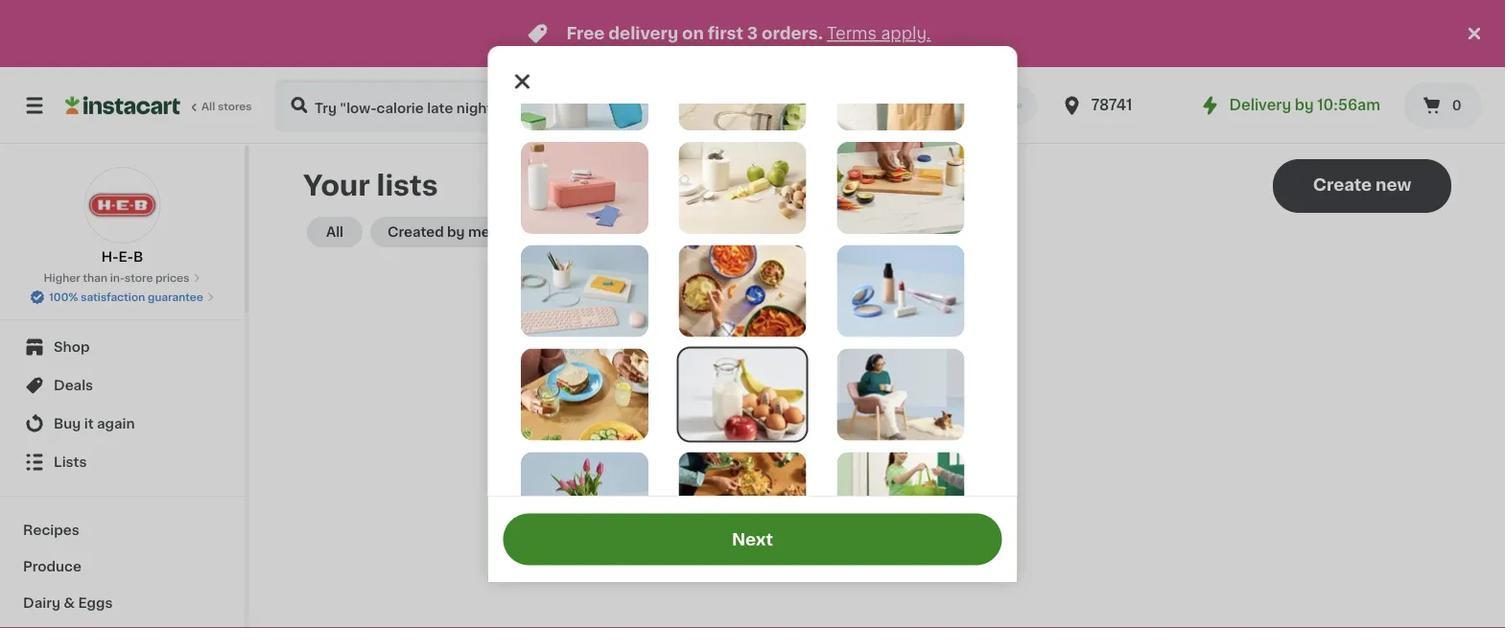 Task type: vqa. For each thing, say whether or not it's contained in the screenshot.
Spend related to 7th PRODUCT group from right
no



Task type: describe. For each thing, give the bounding box(es) containing it.
deals link
[[12, 366, 233, 405]]

orders.
[[762, 25, 823, 42]]

a jar of flour, a stick of sliced butter, 3 granny smith apples, a carton of 7 eggs. image
[[678, 142, 806, 234]]

next button
[[503, 514, 1002, 566]]

saved
[[917, 486, 957, 500]]

here.
[[961, 486, 994, 500]]

100% satisfaction guarantee button
[[30, 286, 215, 305]]

0
[[1452, 99, 1462, 112]]

e-
[[118, 250, 133, 264]]

all stores
[[201, 101, 252, 112]]

prices
[[155, 273, 189, 283]]

shop link
[[12, 328, 233, 366]]

shop
[[54, 341, 90, 354]]

eggs
[[78, 597, 113, 610]]

recipes link
[[12, 512, 233, 549]]

buy it again link
[[12, 405, 233, 443]]

higher than in-store prices
[[44, 273, 189, 283]]

again
[[97, 417, 135, 431]]

delivery for delivery by 10:56am
[[1229, 98, 1291, 112]]

limited time offer region
[[0, 0, 1463, 67]]

stores
[[218, 101, 252, 112]]

a table with two people sitting around it eating sandwiches with 2 glasses of lemon water, and cut vegetables on a plate. image
[[520, 349, 648, 441]]

guarantee
[[148, 292, 203, 303]]

0 button
[[1403, 82, 1482, 129]]

78741 button
[[1061, 79, 1176, 132]]

all stores link
[[65, 79, 253, 132]]

create new
[[1313, 177, 1411, 193]]

dairy & eggs
[[23, 597, 113, 610]]

yet
[[897, 465, 924, 481]]

all button
[[307, 217, 363, 247]]

all for all
[[326, 225, 343, 239]]

&
[[64, 597, 75, 610]]

h-e-b link
[[84, 167, 161, 267]]

h-e-b logo image
[[84, 167, 161, 244]]

delivery by 10:56am
[[1229, 98, 1380, 112]]

will
[[871, 486, 893, 500]]

h-e-b
[[101, 250, 143, 264]]

by for created
[[447, 225, 465, 239]]

terms
[[827, 25, 877, 42]]

create
[[825, 486, 868, 500]]

100%
[[49, 292, 78, 303]]

produce link
[[12, 549, 233, 585]]

free delivery on first 3 orders. terms apply.
[[566, 25, 931, 42]]

apply.
[[881, 25, 931, 42]]

pressed powder, foundation, lip stick, and makeup brushes. image
[[836, 245, 964, 337]]

created
[[388, 225, 444, 239]]

no lists yet lists you create will be saved here.
[[760, 465, 994, 500]]

be
[[896, 486, 914, 500]]

no
[[830, 465, 854, 481]]

me
[[468, 225, 490, 239]]

in-
[[110, 273, 125, 283]]

dairy
[[23, 597, 60, 610]]

first
[[708, 25, 743, 42]]



Task type: locate. For each thing, give the bounding box(es) containing it.
new
[[1376, 177, 1411, 193]]

created by me button
[[370, 217, 507, 247]]

buy
[[54, 417, 81, 431]]

3
[[747, 25, 758, 42]]

0 horizontal spatial delivery
[[849, 99, 906, 112]]

lists
[[54, 456, 87, 469], [760, 486, 792, 500]]

0 horizontal spatial lists
[[54, 456, 87, 469]]

service type group
[[831, 86, 1038, 125]]

by inside button
[[447, 225, 465, 239]]

0 horizontal spatial by
[[447, 225, 465, 239]]

1 horizontal spatial lists
[[858, 465, 893, 481]]

delivery
[[1229, 98, 1291, 112], [849, 99, 906, 112]]

higher than in-store prices link
[[44, 271, 201, 286]]

lists down buy
[[54, 456, 87, 469]]

a person preparing a sandwich on a cutting board, a bunch of carrots, a sliced avocado, a jar of mayonnaise, and a plate of potato chips. image
[[836, 142, 964, 234]]

by left '10:56am'
[[1295, 98, 1314, 112]]

0 horizontal spatial lists
[[377, 172, 438, 200]]

your
[[303, 172, 370, 200]]

1 vertical spatial lists
[[760, 486, 792, 500]]

create
[[1313, 177, 1372, 193]]

78741
[[1091, 98, 1132, 112]]

a woman handing over a grocery bag to a customer through their front door. image
[[836, 452, 964, 544]]

1 vertical spatial all
[[326, 225, 343, 239]]

created by me
[[388, 225, 490, 239]]

1 horizontal spatial lists
[[760, 486, 792, 500]]

free
[[566, 25, 605, 42]]

h-
[[101, 250, 119, 264]]

0 vertical spatial lists
[[54, 456, 87, 469]]

1 horizontal spatial by
[[1295, 98, 1314, 112]]

you
[[796, 486, 821, 500]]

lists for your
[[377, 172, 438, 200]]

by left me
[[447, 225, 465, 239]]

deals
[[54, 379, 93, 392]]

lists inside lists link
[[54, 456, 87, 469]]

lists left you
[[760, 486, 792, 500]]

lists inside no lists yet lists you create will be saved here.
[[858, 465, 893, 481]]

1 horizontal spatial all
[[326, 225, 343, 239]]

lists inside no lists yet lists you create will be saved here.
[[760, 486, 792, 500]]

satisfaction
[[81, 292, 145, 303]]

1 vertical spatial lists
[[858, 465, 893, 481]]

10:56am
[[1317, 98, 1380, 112]]

delivery
[[609, 25, 678, 42]]

higher
[[44, 273, 80, 283]]

0 vertical spatial lists
[[377, 172, 438, 200]]

all inside button
[[326, 225, 343, 239]]

lists up will
[[858, 465, 893, 481]]

create new button
[[1273, 159, 1451, 213]]

all for all stores
[[201, 101, 215, 112]]

store
[[125, 273, 153, 283]]

produce
[[23, 560, 82, 574]]

lists up created
[[377, 172, 438, 200]]

delivery left '10:56am'
[[1229, 98, 1291, 112]]

a water bottle, yoga block, stretch band, and ear buds. image
[[520, 142, 648, 234]]

next
[[732, 531, 773, 548]]

all left stores
[[201, 101, 215, 112]]

0 vertical spatial by
[[1295, 98, 1314, 112]]

than
[[83, 273, 107, 283]]

instacart logo image
[[65, 94, 180, 117]]

delivery by 10:56am link
[[1199, 94, 1380, 117]]

recipes
[[23, 524, 79, 537]]

buy it again
[[54, 417, 135, 431]]

delivery button
[[831, 86, 924, 125]]

lists link
[[12, 443, 233, 482]]

b
[[133, 250, 143, 264]]

it
[[84, 417, 94, 431]]

all down your at left top
[[326, 225, 343, 239]]

lists
[[377, 172, 438, 200], [858, 465, 893, 481]]

terms apply. link
[[827, 25, 931, 42]]

lists for no
[[858, 465, 893, 481]]

1 horizontal spatial delivery
[[1229, 98, 1291, 112]]

0 horizontal spatial all
[[201, 101, 215, 112]]

by
[[1295, 98, 1314, 112], [447, 225, 465, 239]]

delivery down terms apply. 'link'
[[849, 99, 906, 112]]

list_add_items dialog
[[488, 38, 1017, 628]]

a small white vase of pink tulips, a stack of 3 white bowls, and a rolled napkin. image
[[520, 452, 648, 544]]

a table with people sitting around it with nachos and cheese, guacamole, and mixed chips. image
[[678, 452, 806, 544]]

dairy & eggs link
[[12, 585, 233, 622]]

100% satisfaction guarantee
[[49, 292, 203, 303]]

on
[[682, 25, 704, 42]]

1 vertical spatial by
[[447, 225, 465, 239]]

a woman sitting on a chair wearing headphones holding a drink in her hand with a small brown dog on the floor by her side. image
[[836, 349, 964, 441]]

delivery for delivery
[[849, 99, 906, 112]]

delivery inside button
[[849, 99, 906, 112]]

0 vertical spatial all
[[201, 101, 215, 112]]

an apple, a small pitcher of milk, a banana, and a carton of 6 eggs. image
[[678, 349, 806, 441]]

a keyboard, mouse, notebook, cup of pencils, wire cable. image
[[520, 245, 648, 337]]

by for delivery
[[1295, 98, 1314, 112]]

your lists
[[303, 172, 438, 200]]

all
[[201, 101, 215, 112], [326, 225, 343, 239]]

a table with people sitting around it with a bowl of potato chips, doritos, and cheetos. image
[[678, 245, 806, 337]]

None search field
[[274, 79, 807, 132]]



